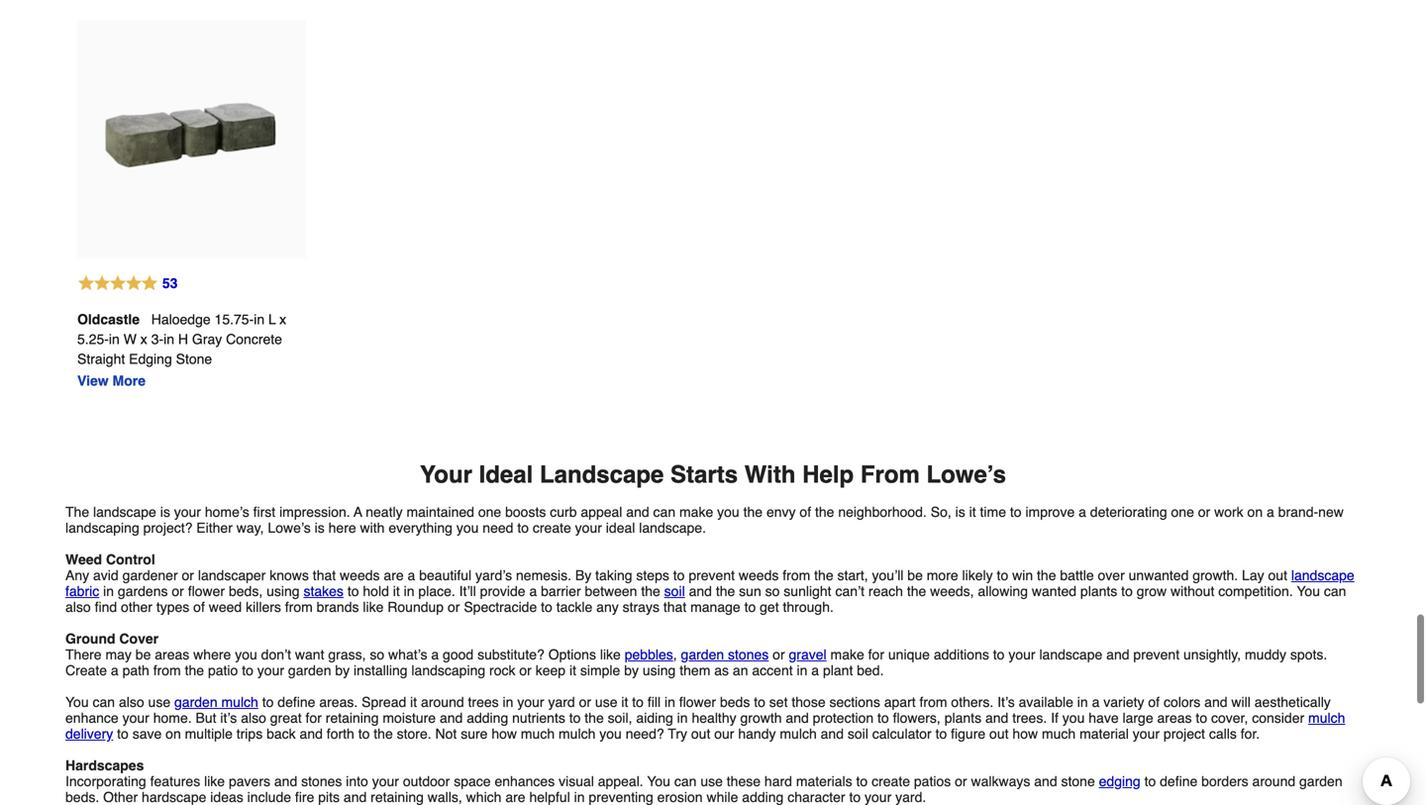 Task type: describe. For each thing, give the bounding box(es) containing it.
0 horizontal spatial areas
[[155, 646, 189, 662]]

save
[[132, 726, 162, 742]]

barrier
[[541, 583, 581, 599]]

around inside to define areas. spread it around trees in your yard or use it to fill in flower beds to set those sections apart from others. it's available in a variety of colors and will aesthetically enhance your home. but it's also great for retaining moisture and adding nutrients to the soil, aiding in healthy growth and protection to flowers, plants and trees. if you have large areas to cover, consider
[[421, 694, 464, 710]]

envy
[[766, 504, 796, 520]]

the left more on the right bottom of page
[[907, 583, 926, 599]]

materials
[[796, 773, 852, 789]]

ground cover
[[65, 631, 159, 646]]

healthy
[[692, 710, 736, 726]]

to right additions
[[993, 646, 1005, 662]]

you inside and the sun so sunlight can't reach the weeds, allowing wanted plants to grow without competition. you can also find other types of weed killers from brands like roundup or spectracide to tackle any strays that manage to get through.
[[1297, 583, 1320, 599]]

landscape
[[540, 461, 664, 488]]

1 horizontal spatial also
[[119, 694, 144, 710]]

avid
[[93, 567, 119, 583]]

and left forth
[[300, 726, 323, 742]]

beds,
[[229, 583, 263, 599]]

1 vertical spatial you
[[65, 694, 89, 710]]

calls
[[1209, 726, 1237, 742]]

your left want
[[257, 662, 284, 678]]

1 one from the left
[[478, 504, 501, 520]]

for inside to define areas. spread it around trees in your yard or use it to fill in flower beds to set those sections apart from others. it's available in a variety of colors and will aesthetically enhance your home. but it's also great for retaining moisture and adding nutrients to the soil, aiding in healthy growth and protection to flowers, plants and trees. if you have large areas to cover, consider
[[306, 710, 322, 726]]

ideal
[[479, 461, 533, 488]]

them
[[680, 662, 710, 678]]

impression.
[[279, 504, 350, 520]]

garden up multiple
[[174, 694, 217, 710]]

pebbles link
[[625, 646, 673, 662]]

or right patios
[[955, 773, 967, 789]]

landscaping inside the landscape is your home's first impression. a neatly maintained one boosts curb appeal and can make you the envy of the neighborhood. so, is it time to improve a deteriorating one or work on a brand-new landscaping project? either way, lowe's is here with everything you need to create your ideal landscape.
[[65, 520, 139, 536]]

tackle
[[556, 599, 592, 615]]

a left the brand-
[[1267, 504, 1274, 520]]

or inside to define areas. spread it around trees in your yard or use it to fill in flower beds to set those sections apart from others. it's available in a variety of colors and will aesthetically enhance your home. but it's also great for retaining moisture and adding nutrients to the soil, aiding in healthy growth and protection to flowers, plants and trees. if you have large areas to cover, consider
[[579, 694, 591, 710]]

cover,
[[1211, 710, 1248, 726]]

others.
[[951, 694, 994, 710]]

beds.
[[65, 789, 99, 805]]

garden right , in the bottom of the page
[[681, 646, 724, 662]]

or inside make for unique additions to your landscape and prevent unsightly, muddy spots. create a path from the patio to your garden by installing landscaping rock or keep it simple by using them as an accent in a plant bed.
[[519, 662, 532, 678]]

and down sections
[[821, 726, 844, 742]]

to right nutrients
[[569, 710, 581, 726]]

0 vertical spatial prevent
[[689, 567, 735, 583]]

manage
[[690, 599, 740, 615]]

the left soil link
[[641, 583, 660, 599]]

strays
[[623, 599, 660, 615]]

moisture
[[383, 710, 436, 726]]

or right gardens
[[172, 583, 184, 599]]

to save on multiple trips back and forth to the store. not sure how much mulch you need? try out our handy mulch and soil calculator to figure out how much material your project calls for.
[[113, 726, 1260, 742]]

to right patio
[[242, 662, 253, 678]]

ideal
[[606, 520, 635, 536]]

grow
[[1137, 583, 1167, 599]]

2 horizontal spatial like
[[600, 646, 621, 662]]

fill
[[648, 694, 661, 710]]

1 horizontal spatial is
[[315, 520, 325, 536]]

while
[[707, 789, 738, 805]]

erosion
[[657, 789, 703, 805]]

a left plant
[[811, 662, 819, 678]]

mulch down yard
[[559, 726, 596, 742]]

to right steps
[[673, 567, 685, 583]]

get
[[760, 599, 779, 615]]

brand-
[[1278, 504, 1318, 520]]

features
[[150, 773, 200, 789]]

from inside make for unique additions to your landscape and prevent unsightly, muddy spots. create a path from the patio to your garden by installing landscaping rock or keep it simple by using them as an accent in a plant bed.
[[153, 662, 181, 678]]

to left the get
[[744, 599, 756, 615]]

with
[[360, 520, 385, 536]]

time
[[980, 504, 1006, 520]]

spectracide
[[464, 599, 537, 615]]

mulch down those
[[780, 726, 817, 742]]

your left yard
[[517, 694, 544, 710]]

taking
[[595, 567, 632, 583]]

areas inside to define areas. spread it around trees in your yard or use it to fill in flower beds to set those sections apart from others. it's available in a variety of colors and will aesthetically enhance your home. but it's also great for retaining moisture and adding nutrients to the soil, aiding in healthy growth and protection to flowers, plants and trees. if you have large areas to cover, consider
[[1157, 710, 1192, 726]]

mulch delivery link
[[65, 710, 1345, 742]]

landscape inside the landscape is your home's first impression. a neatly maintained one boosts curb appeal and can make you the envy of the neighborhood. so, is it time to improve a deteriorating one or work on a brand-new landscaping project? either way, lowe's is here with everything you need to create your ideal landscape.
[[93, 504, 156, 520]]

using inside make for unique additions to your landscape and prevent unsightly, muddy spots. create a path from the patio to your garden by installing landscaping rock or keep it simple by using them as an accent in a plant bed.
[[643, 662, 676, 678]]

0 horizontal spatial x
[[140, 331, 147, 347]]

soil link
[[664, 583, 685, 599]]

to right character
[[849, 789, 861, 805]]

you left don't
[[235, 646, 257, 662]]

appeal.
[[598, 773, 643, 789]]

that inside and the sun so sunlight can't reach the weeds, allowing wanted plants to grow without competition. you can also find other types of weed killers from brands like roundup or spectracide to tackle any strays that manage to get through.
[[663, 599, 687, 615]]

0 horizontal spatial on
[[166, 726, 181, 742]]

nemesis.
[[516, 567, 571, 583]]

your left "home's"
[[174, 504, 201, 520]]

prevent inside make for unique additions to your landscape and prevent unsightly, muddy spots. create a path from the patio to your garden by installing landscaping rock or keep it simple by using them as an accent in a plant bed.
[[1133, 646, 1180, 662]]

or up types
[[182, 567, 194, 583]]

define for borders
[[1160, 773, 1198, 789]]

need?
[[626, 726, 664, 742]]

to left 'flowers,'
[[877, 710, 889, 726]]

trips
[[236, 726, 263, 742]]

plant
[[823, 662, 853, 678]]

project?
[[143, 520, 193, 536]]

haloedge 15.75-in l x 5.25-in w x 3-in h gray concrete straight edging stone image
[[93, 36, 290, 233]]

landscape inside landscape fabric
[[1291, 567, 1354, 583]]

outdoor
[[403, 773, 450, 789]]

pebbles
[[625, 646, 673, 662]]

here
[[328, 520, 356, 536]]

make inside the landscape is your home's first impression. a neatly maintained one boosts curb appeal and can make you the envy of the neighborhood. so, is it time to improve a deteriorating one or work on a brand-new landscaping project? either way, lowe's is here with everything you need to create your ideal landscape.
[[679, 504, 713, 520]]

to left grow
[[1121, 583, 1133, 599]]

view more button
[[77, 371, 146, 390]]

have
[[1089, 710, 1119, 726]]

your left home.
[[122, 710, 149, 726]]

to left set
[[754, 694, 765, 710]]

and left stone
[[1034, 773, 1057, 789]]

pavers
[[229, 773, 270, 789]]

the inside make for unique additions to your landscape and prevent unsightly, muddy spots. create a path from the patio to your garden by installing landscaping rock or keep it simple by using them as an accent in a plant bed.
[[185, 662, 204, 678]]

reach
[[868, 583, 903, 599]]

0 horizontal spatial that
[[313, 567, 336, 583]]

stakes link
[[304, 583, 344, 599]]

1 vertical spatial soil
[[848, 726, 868, 742]]

1 vertical spatial stones
[[301, 773, 342, 789]]

borders
[[1201, 773, 1248, 789]]

a left place.
[[408, 567, 415, 583]]

a inside to define areas. spread it around trees in your yard or use it to fill in flower beds to set those sections apart from others. it's available in a variety of colors and will aesthetically enhance your home. but it's also great for retaining moisture and adding nutrients to the soil, aiding in healthy growth and protection to flowers, plants and trees. if you have large areas to cover, consider
[[1092, 694, 1100, 710]]

the right win
[[1037, 567, 1056, 583]]

trees.
[[1012, 710, 1047, 726]]

first
[[253, 504, 276, 520]]

landscape inside make for unique additions to your landscape and prevent unsightly, muddy spots. create a path from the patio to your garden by installing landscaping rock or keep it simple by using them as an accent in a plant bed.
[[1039, 646, 1103, 662]]

store.
[[397, 726, 431, 742]]

into
[[346, 773, 368, 789]]

weed control
[[65, 551, 155, 567]]

to right edging link
[[1144, 773, 1156, 789]]

define for areas.
[[278, 694, 315, 710]]

0 vertical spatial x
[[279, 311, 286, 327]]

to left calls
[[1196, 710, 1207, 726]]

substitute?
[[477, 646, 544, 662]]

gray
[[192, 331, 222, 347]]

to left fill
[[632, 694, 644, 710]]

the down the help
[[815, 504, 834, 520]]

also inside to define areas. spread it around trees in your yard or use it to fill in flower beds to set those sections apart from others. it's available in a variety of colors and will aesthetically enhance your home. but it's also great for retaining moisture and adding nutrients to the soil, aiding in healthy growth and protection to flowers, plants and trees. if you have large areas to cover, consider
[[241, 710, 266, 726]]

you left need?
[[599, 726, 622, 742]]

the left store.
[[374, 726, 393, 742]]

nutrients
[[512, 710, 565, 726]]

and right pavers
[[274, 773, 297, 789]]

roundup
[[387, 599, 444, 615]]

0 vertical spatial are
[[384, 567, 404, 583]]

create inside the landscape is your home's first impression. a neatly maintained one boosts curb appeal and can make you the envy of the neighborhood. so, is it time to improve a deteriorating one or work on a brand-new landscaping project? either way, lowe's is here with everything you need to create your ideal landscape.
[[533, 520, 571, 536]]

figure
[[951, 726, 986, 742]]

the left sun
[[716, 583, 735, 599]]

the left envy
[[743, 504, 763, 520]]

everything
[[389, 520, 453, 536]]

patio
[[208, 662, 238, 678]]

of inside and the sun so sunlight can't reach the weeds, allowing wanted plants to grow without competition. you can also find other types of weed killers from brands like roundup or spectracide to tackle any strays that manage to get through.
[[193, 599, 205, 615]]

plants inside and the sun so sunlight can't reach the weeds, allowing wanted plants to grow without competition. you can also find other types of weed killers from brands like roundup or spectracide to tackle any strays that manage to get through.
[[1080, 583, 1117, 599]]

appeal
[[581, 504, 622, 520]]

you left need
[[456, 520, 479, 536]]

retaining inside to define areas. spread it around trees in your yard or use it to fill in flower beds to set those sections apart from others. it's available in a variety of colors and will aesthetically enhance your home. but it's also great for retaining moisture and adding nutrients to the soil, aiding in healthy growth and protection to flowers, plants and trees. if you have large areas to cover, consider
[[326, 710, 379, 726]]

it right "spread"
[[410, 694, 417, 710]]

like inside and the sun so sunlight can't reach the weeds, allowing wanted plants to grow without competition. you can also find other types of weed killers from brands like roundup or spectracide to tackle any strays that manage to get through.
[[363, 599, 384, 615]]

0 horizontal spatial use
[[148, 694, 170, 710]]

landscaper
[[198, 567, 266, 583]]

calculator
[[872, 726, 932, 742]]

0 horizontal spatial out
[[691, 726, 710, 742]]

and inside make for unique additions to your landscape and prevent unsightly, muddy spots. create a path from the patio to your garden by installing landscaping rock or keep it simple by using them as an accent in a plant bed.
[[1106, 646, 1130, 662]]

to right materials
[[856, 773, 868, 789]]

any
[[596, 599, 619, 615]]

enhances
[[495, 773, 555, 789]]

it right the hold on the left
[[393, 583, 400, 599]]

it left fill
[[621, 694, 628, 710]]

grass,
[[328, 646, 366, 662]]

way,
[[236, 520, 264, 536]]

for inside make for unique additions to your landscape and prevent unsightly, muddy spots. create a path from the patio to your garden by installing landscaping rock or keep it simple by using them as an accent in a plant bed.
[[868, 646, 884, 662]]

and left will
[[1204, 694, 1228, 710]]

areas.
[[319, 694, 358, 710]]

to right need
[[517, 520, 529, 536]]

so inside and the sun so sunlight can't reach the weeds, allowing wanted plants to grow without competition. you can also find other types of weed killers from brands like roundup or spectracide to tackle any strays that manage to get through.
[[765, 583, 780, 599]]

from up through.
[[783, 567, 810, 583]]

from inside and the sun so sunlight can't reach the weeds, allowing wanted plants to grow without competition. you can also find other types of weed killers from brands like roundup or spectracide to tackle any strays that manage to get through.
[[285, 599, 313, 615]]

and inside and the sun so sunlight can't reach the weeds, allowing wanted plants to grow without competition. you can also find other types of weed killers from brands like roundup or spectracide to tackle any strays that manage to get through.
[[689, 583, 712, 599]]

these
[[727, 773, 761, 789]]

1 by from the left
[[335, 662, 350, 678]]

large
[[1123, 710, 1153, 726]]

yard.
[[895, 789, 926, 805]]

improve
[[1025, 504, 1075, 520]]

view more
[[77, 373, 146, 388]]

to left save
[[117, 726, 129, 742]]

your inside to define borders around garden beds. other hardscape ideas include fire pits and retaining walls, which are helpful in preventing erosion while adding character to your yard.
[[865, 789, 892, 805]]

53
[[162, 275, 178, 291]]

your left ideal
[[575, 520, 602, 536]]

preventing
[[589, 789, 653, 805]]

from inside to define areas. spread it around trees in your yard or use it to fill in flower beds to set those sections apart from others. it's available in a variety of colors and will aesthetically enhance your home. but it's also great for retaining moisture and adding nutrients to the soil, aiding in healthy growth and protection to flowers, plants and trees. if you have large areas to cover, consider
[[920, 694, 947, 710]]

oldcastle
[[77, 311, 140, 327]]

2 one from the left
[[1171, 504, 1194, 520]]

to left 'figure'
[[935, 726, 947, 742]]

may
[[105, 646, 132, 662]]

or left gravel at the bottom right
[[773, 646, 785, 662]]

wanted
[[1032, 583, 1077, 599]]

use inside to define areas. spread it around trees in your yard or use it to fill in flower beds to set those sections apart from others. it's available in a variety of colors and will aesthetically enhance your home. but it's also great for retaining moisture and adding nutrients to the soil, aiding in healthy growth and protection to flowers, plants and trees. if you have large areas to cover, consider
[[595, 694, 617, 710]]

your
[[420, 461, 472, 488]]

and right growth
[[786, 710, 809, 726]]

and left trees
[[440, 710, 463, 726]]

hard
[[764, 773, 792, 789]]

can't
[[835, 583, 865, 599]]



Task type: locate. For each thing, give the bounding box(es) containing it.
what's
[[388, 646, 427, 662]]

knows
[[270, 567, 309, 583]]

define inside to define borders around garden beds. other hardscape ideas include fire pits and retaining walls, which are helpful in preventing erosion while adding character to your yard.
[[1160, 773, 1198, 789]]

0 horizontal spatial landscaping
[[65, 520, 139, 536]]

ideas
[[210, 789, 243, 805]]

0 horizontal spatial landscape
[[93, 504, 156, 520]]

1 vertical spatial x
[[140, 331, 147, 347]]

1 vertical spatial flower
[[679, 694, 716, 710]]

0 vertical spatial that
[[313, 567, 336, 583]]

0 horizontal spatial one
[[478, 504, 501, 520]]

the left patio
[[185, 662, 204, 678]]

and inside to define borders around garden beds. other hardscape ideas include fire pits and retaining walls, which are helpful in preventing erosion while adding character to your yard.
[[344, 789, 367, 805]]

beautiful
[[419, 567, 472, 583]]

stones left 'into'
[[301, 773, 342, 789]]

yard's
[[475, 567, 512, 583]]

for right great
[[306, 710, 322, 726]]

0 vertical spatial landscaping
[[65, 520, 139, 536]]

installing
[[354, 662, 408, 678]]

x right l
[[279, 311, 286, 327]]

it's
[[997, 694, 1015, 710]]

2 vertical spatial you
[[647, 773, 670, 789]]

0 vertical spatial adding
[[467, 710, 508, 726]]

use up save
[[148, 694, 170, 710]]

1 vertical spatial plants
[[944, 710, 982, 726]]

0 horizontal spatial much
[[521, 726, 555, 742]]

incorporating features like pavers and stones into your outdoor space enhances visual appeal. you can use these hard materials to create patios or walkways and stone edging
[[65, 773, 1141, 789]]

or inside and the sun so sunlight can't reach the weeds, allowing wanted plants to grow without competition. you can also find other types of weed killers from brands like roundup or spectracide to tackle any strays that manage to get through.
[[448, 599, 460, 615]]

any
[[65, 567, 89, 583]]

1 horizontal spatial for
[[868, 646, 884, 662]]

to left win
[[997, 567, 1008, 583]]

0 vertical spatial using
[[267, 583, 300, 599]]

for
[[868, 646, 884, 662], [306, 710, 322, 726]]

you inside to define areas. spread it around trees in your yard or use it to fill in flower beds to set those sections apart from others. it's available in a variety of colors and will aesthetically enhance your home. but it's also great for retaining moisture and adding nutrients to the soil, aiding in healthy growth and protection to flowers, plants and trees. if you have large areas to cover, consider
[[1062, 710, 1085, 726]]

your right 'into'
[[372, 773, 399, 789]]

that up brands
[[313, 567, 336, 583]]

1 horizontal spatial of
[[800, 504, 811, 520]]

0 horizontal spatial how
[[492, 726, 517, 742]]

you right if
[[1062, 710, 1085, 726]]

0 horizontal spatial are
[[384, 567, 404, 583]]

like left pavers
[[204, 773, 225, 789]]

and right the appeal
[[626, 504, 649, 520]]

of right types
[[193, 599, 205, 615]]

those
[[792, 694, 826, 710]]

around
[[421, 694, 464, 710], [1252, 773, 1296, 789]]

2 horizontal spatial use
[[700, 773, 723, 789]]

growth.
[[1193, 567, 1238, 583]]

don't
[[261, 646, 291, 662]]

using up fill
[[643, 662, 676, 678]]

lay
[[1242, 567, 1264, 583]]

adding inside to define borders around garden beds. other hardscape ideas include fire pits and retaining walls, which are helpful in preventing erosion while adding character to your yard.
[[742, 789, 784, 805]]

in inside to define borders around garden beds. other hardscape ideas include fire pits and retaining walls, which are helpful in preventing erosion while adding character to your yard.
[[574, 789, 585, 805]]

1 how from the left
[[492, 726, 517, 742]]

1 vertical spatial define
[[1160, 773, 1198, 789]]

you right the "competition."
[[1297, 583, 1320, 599]]

0 vertical spatial plants
[[1080, 583, 1117, 599]]

on
[[1247, 504, 1263, 520], [166, 726, 181, 742]]

it inside make for unique additions to your landscape and prevent unsightly, muddy spots. create a path from the patio to your garden by installing landscaping rock or keep it simple by using them as an accent in a plant bed.
[[569, 662, 576, 678]]

landscaping inside make for unique additions to your landscape and prevent unsightly, muddy spots. create a path from the patio to your garden by installing landscaping rock or keep it simple by using them as an accent in a plant bed.
[[411, 662, 485, 678]]

apart
[[884, 694, 916, 710]]

in gardens or flower beds, using stakes to hold it in place. it'll provide a barrier between the soil
[[99, 583, 685, 599]]

mulch
[[221, 694, 258, 710], [1308, 710, 1345, 726], [559, 726, 596, 742], [780, 726, 817, 742]]

1 much from the left
[[521, 726, 555, 742]]

from right path
[[153, 662, 181, 678]]

make inside make for unique additions to your landscape and prevent unsightly, muddy spots. create a path from the patio to your garden by installing landscaping rock or keep it simple by using them as an accent in a plant bed.
[[830, 646, 864, 662]]

yard
[[548, 694, 575, 710]]

0 vertical spatial define
[[278, 694, 315, 710]]

weed
[[209, 599, 242, 615]]

use left 'these'
[[700, 773, 723, 789]]

can inside and the sun so sunlight can't reach the weeds, allowing wanted plants to grow without competition. you can also find other types of weed killers from brands like roundup or spectracide to tackle any strays that manage to get through.
[[1324, 583, 1346, 599]]

and right soil link
[[689, 583, 712, 599]]

from
[[783, 567, 810, 583], [285, 599, 313, 615], [153, 662, 181, 678], [920, 694, 947, 710]]

incorporating
[[65, 773, 146, 789]]

0 vertical spatial soil
[[664, 583, 685, 599]]

garden up the areas.
[[288, 662, 331, 678]]

1 vertical spatial landscape
[[1291, 567, 1354, 583]]

retaining inside to define borders around garden beds. other hardscape ideas include fire pits and retaining walls, which are helpful in preventing erosion while adding character to your yard.
[[371, 789, 424, 805]]

0 horizontal spatial make
[[679, 504, 713, 520]]

to right forth
[[358, 726, 370, 742]]

w
[[123, 331, 137, 347]]

0 vertical spatial you
[[1297, 583, 1320, 599]]

1 horizontal spatial like
[[363, 599, 384, 615]]

areas right path
[[155, 646, 189, 662]]

0 horizontal spatial you
[[65, 694, 89, 710]]

2 horizontal spatial landscape
[[1291, 567, 1354, 583]]

much down yard
[[521, 726, 555, 742]]

to right time
[[1010, 504, 1022, 520]]

adding inside to define areas. spread it around trees in your yard or use it to fill in flower beds to set those sections apart from others. it's available in a variety of colors and will aesthetically enhance your home. but it's also great for retaining moisture and adding nutrients to the soil, aiding in healthy growth and protection to flowers, plants and trees. if you have large areas to cover, consider
[[467, 710, 508, 726]]

by
[[335, 662, 350, 678], [624, 662, 639, 678]]

1 horizontal spatial you
[[647, 773, 670, 789]]

also inside and the sun so sunlight can't reach the weeds, allowing wanted plants to grow without competition. you can also find other types of weed killers from brands like roundup or spectracide to tackle any strays that manage to get through.
[[65, 599, 91, 615]]

your up it's
[[1008, 646, 1035, 662]]

the left "soil,"
[[585, 710, 604, 726]]

areas
[[155, 646, 189, 662], [1157, 710, 1192, 726]]

2 weeds from the left
[[739, 567, 779, 583]]

of inside the landscape is your home's first impression. a neatly maintained one boosts curb appeal and can make you the envy of the neighborhood. so, is it time to improve a deteriorating one or work on a brand-new landscaping project? either way, lowe's is here with everything you need to create your ideal landscape.
[[800, 504, 811, 520]]

0 vertical spatial make
[[679, 504, 713, 520]]

0 horizontal spatial be
[[135, 646, 151, 662]]

and inside the landscape is your home's first impression. a neatly maintained one boosts curb appeal and can make you the envy of the neighborhood. so, is it time to improve a deteriorating one or work on a brand-new landscaping project? either way, lowe's is here with everything you need to create your ideal landscape.
[[626, 504, 649, 520]]

garden inside make for unique additions to your landscape and prevent unsightly, muddy spots. create a path from the patio to your garden by installing landscaping rock or keep it simple by using them as an accent in a plant bed.
[[288, 662, 331, 678]]

colors
[[1164, 694, 1201, 710]]

0 vertical spatial areas
[[155, 646, 189, 662]]

by right simple on the left of page
[[624, 662, 639, 678]]

can inside the landscape is your home's first impression. a neatly maintained one boosts curb appeal and can make you the envy of the neighborhood. so, is it time to improve a deteriorating one or work on a brand-new landscaping project? either way, lowe's is here with everything you need to create your ideal landscape.
[[653, 504, 676, 520]]

garden down 'consider'
[[1299, 773, 1343, 789]]

0 vertical spatial lowe's
[[926, 461, 1006, 488]]

not
[[435, 726, 457, 742]]

your ideal landscape starts with help from lowe's
[[420, 461, 1006, 488]]

0 vertical spatial for
[[868, 646, 884, 662]]

allowing
[[978, 583, 1028, 599]]

5.25-
[[77, 331, 109, 347]]

2 by from the left
[[624, 662, 639, 678]]

out
[[1268, 567, 1287, 583], [691, 726, 710, 742], [989, 726, 1009, 742]]

around inside to define borders around garden beds. other hardscape ideas include fire pits and retaining walls, which are helpful in preventing erosion while adding character to your yard.
[[1252, 773, 1296, 789]]

to up back
[[262, 694, 274, 710]]

with
[[744, 461, 796, 488]]

0 horizontal spatial around
[[421, 694, 464, 710]]

by
[[575, 567, 591, 583]]

visual
[[559, 773, 594, 789]]

you down create
[[65, 694, 89, 710]]

more
[[112, 373, 146, 388]]

0 vertical spatial be
[[907, 567, 923, 583]]

2 vertical spatial like
[[204, 773, 225, 789]]

flower inside to define areas. spread it around trees in your yard or use it to fill in flower beds to set those sections apart from others. it's available in a variety of colors and will aesthetically enhance your home. but it's also great for retaining moisture and adding nutrients to the soil, aiding in healthy growth and protection to flowers, plants and trees. if you have large areas to cover, consider
[[679, 694, 716, 710]]

your left yard.
[[865, 789, 892, 805]]

lowe's up so,
[[926, 461, 1006, 488]]

of inside to define areas. spread it around trees in your yard or use it to fill in flower beds to set those sections apart from others. it's available in a variety of colors and will aesthetically enhance your home. but it's also great for retaining moisture and adding nutrients to the soil, aiding in healthy growth and protection to flowers, plants and trees. if you have large areas to cover, consider
[[1148, 694, 1160, 710]]

1 vertical spatial on
[[166, 726, 181, 742]]

0 horizontal spatial of
[[193, 599, 205, 615]]

3-
[[151, 331, 164, 347]]

new
[[1318, 504, 1344, 520]]

are right which at the bottom left
[[505, 789, 525, 805]]

2 vertical spatial of
[[1148, 694, 1160, 710]]

around up 'not'
[[421, 694, 464, 710]]

0 horizontal spatial using
[[267, 583, 300, 599]]

1 horizontal spatial on
[[1247, 504, 1263, 520]]

other
[[103, 789, 138, 805]]

1 vertical spatial like
[[600, 646, 621, 662]]

out right 'figure'
[[989, 726, 1009, 742]]

protection
[[813, 710, 874, 726]]

or right rock
[[519, 662, 532, 678]]

1 horizontal spatial soil
[[848, 726, 868, 742]]

0 horizontal spatial weeds
[[340, 567, 380, 583]]

that down any avid gardener or landscaper knows that weeds are a beautiful yard's nemesis. by taking steps to prevent weeds from the start, you'll be more likely to win the battle over unwanted growth. lay out
[[663, 599, 687, 615]]

1 vertical spatial for
[[306, 710, 322, 726]]

0 vertical spatial create
[[533, 520, 571, 536]]

1 horizontal spatial prevent
[[1133, 646, 1180, 662]]

1 horizontal spatial stones
[[728, 646, 769, 662]]

in inside make for unique additions to your landscape and prevent unsightly, muddy spots. create a path from the patio to your garden by installing landscaping rock or keep it simple by using them as an accent in a plant bed.
[[797, 662, 808, 678]]

want
[[295, 646, 324, 662]]

landscape fabric link
[[65, 567, 1354, 599]]

either
[[196, 520, 233, 536]]

make down starts
[[679, 504, 713, 520]]

to left the hold on the left
[[347, 583, 359, 599]]

path
[[122, 662, 149, 678]]

1 horizontal spatial around
[[1252, 773, 1296, 789]]

0 horizontal spatial plants
[[944, 710, 982, 726]]

0 horizontal spatial also
[[65, 599, 91, 615]]

1 vertical spatial that
[[663, 599, 687, 615]]

prevent
[[689, 567, 735, 583], [1133, 646, 1180, 662]]

0 horizontal spatial prevent
[[689, 567, 735, 583]]

you
[[1297, 583, 1320, 599], [65, 694, 89, 710], [647, 773, 670, 789]]

but
[[196, 710, 216, 726]]

0 horizontal spatial stones
[[301, 773, 342, 789]]

be left more on the right bottom of page
[[907, 567, 923, 583]]

weeds
[[340, 567, 380, 583], [739, 567, 779, 583]]

1 horizontal spatial weeds
[[739, 567, 779, 583]]

patios
[[914, 773, 951, 789]]

or left work
[[1198, 504, 1210, 520]]

mulch up trips
[[221, 694, 258, 710]]

the left start,
[[814, 567, 833, 583]]

it
[[969, 504, 976, 520], [393, 583, 400, 599], [569, 662, 576, 678], [410, 694, 417, 710], [621, 694, 628, 710]]

a left good
[[431, 646, 439, 662]]

1 vertical spatial landscaping
[[411, 662, 485, 678]]

create up nemesis.
[[533, 520, 571, 536]]

from
[[860, 461, 920, 488]]

home.
[[153, 710, 192, 726]]

sure
[[461, 726, 488, 742]]

include
[[247, 789, 291, 805]]

1 vertical spatial areas
[[1157, 710, 1192, 726]]

is left either
[[160, 504, 170, 520]]

can up delivery
[[93, 694, 115, 710]]

retaining down installing
[[326, 710, 379, 726]]

to
[[1010, 504, 1022, 520], [517, 520, 529, 536], [673, 567, 685, 583], [997, 567, 1008, 583], [347, 583, 359, 599], [1121, 583, 1133, 599], [541, 599, 552, 615], [744, 599, 756, 615], [993, 646, 1005, 662], [242, 662, 253, 678], [262, 694, 274, 710], [632, 694, 644, 710], [754, 694, 765, 710], [569, 710, 581, 726], [877, 710, 889, 726], [1196, 710, 1207, 726], [117, 726, 129, 742], [358, 726, 370, 742], [935, 726, 947, 742], [856, 773, 868, 789], [1144, 773, 1156, 789], [849, 789, 861, 805]]

1 horizontal spatial use
[[595, 694, 617, 710]]

is left here
[[315, 520, 325, 536]]

0 horizontal spatial so
[[370, 646, 384, 662]]

lowe's inside the landscape is your home's first impression. a neatly maintained one boosts curb appeal and can make you the envy of the neighborhood. so, is it time to improve a deteriorating one or work on a brand-new landscaping project? either way, lowe's is here with everything you need to create your ideal landscape.
[[268, 520, 311, 536]]

1 horizontal spatial lowe's
[[926, 461, 1006, 488]]

flower down them on the bottom
[[679, 694, 716, 710]]

view
[[77, 373, 109, 388]]

growth
[[740, 710, 782, 726]]

plants inside to define areas. spread it around trees in your yard or use it to fill in flower beds to set those sections apart from others. it's available in a variety of colors and will aesthetically enhance your home. but it's also great for retaining moisture and adding nutrients to the soil, aiding in healthy growth and protection to flowers, plants and trees. if you have large areas to cover, consider
[[944, 710, 982, 726]]

walls,
[[428, 789, 462, 805]]

flower
[[188, 583, 225, 599], [679, 694, 716, 710]]

1 vertical spatial be
[[135, 646, 151, 662]]

1 horizontal spatial x
[[279, 311, 286, 327]]

the inside to define areas. spread it around trees in your yard or use it to fill in flower beds to set those sections apart from others. it's available in a variety of colors and will aesthetically enhance your home. but it's also great for retaining moisture and adding nutrients to the soil, aiding in healthy growth and protection to flowers, plants and trees. if you have large areas to cover, consider
[[585, 710, 604, 726]]

so right grass,
[[370, 646, 384, 662]]

you right appeal.
[[647, 773, 670, 789]]

of right envy
[[800, 504, 811, 520]]

it left time
[[969, 504, 976, 520]]

1 horizontal spatial so
[[765, 583, 780, 599]]

0 vertical spatial around
[[421, 694, 464, 710]]

a left path
[[111, 662, 119, 678]]

spots.
[[1290, 646, 1327, 662]]

prevent up colors
[[1133, 646, 1180, 662]]

gravel link
[[789, 646, 827, 662]]

or inside the landscape is your home's first impression. a neatly maintained one boosts curb appeal and can make you the envy of the neighborhood. so, is it time to improve a deteriorating one or work on a brand-new landscaping project? either way, lowe's is here with everything you need to create your ideal landscape.
[[1198, 504, 1210, 520]]

garden stones link
[[681, 646, 769, 662]]

landscape.
[[639, 520, 706, 536]]

on right work
[[1247, 504, 1263, 520]]

1 horizontal spatial that
[[663, 599, 687, 615]]

0 horizontal spatial lowe's
[[268, 520, 311, 536]]

1 horizontal spatial flower
[[679, 694, 716, 710]]

options
[[548, 646, 596, 662]]

starts
[[670, 461, 738, 488]]

work
[[1214, 504, 1244, 520]]

mulch inside "mulch delivery"
[[1308, 710, 1345, 726]]

forth
[[327, 726, 354, 742]]

using
[[267, 583, 300, 599], [643, 662, 676, 678]]

,
[[673, 646, 677, 662]]

0 horizontal spatial flower
[[188, 583, 225, 599]]

1 vertical spatial using
[[643, 662, 676, 678]]

to left tackle at the left bottom of page
[[541, 599, 552, 615]]

if
[[1051, 710, 1059, 726]]

also right it's
[[241, 710, 266, 726]]

2 horizontal spatial is
[[955, 504, 965, 520]]

landscaping up trees
[[411, 662, 485, 678]]

2 horizontal spatial out
[[1268, 567, 1287, 583]]

there may be areas where you don't want grass, so what's a good substitute? options like pebbles , garden stones or gravel
[[65, 646, 827, 662]]

0 vertical spatial retaining
[[326, 710, 379, 726]]

create left patios
[[872, 773, 910, 789]]

material
[[1080, 726, 1129, 742]]

1 horizontal spatial be
[[907, 567, 923, 583]]

provide
[[480, 583, 525, 599]]

landscape right the
[[93, 504, 156, 520]]

how right sure
[[492, 726, 517, 742]]

your left project
[[1133, 726, 1160, 742]]

0 vertical spatial landscape
[[93, 504, 156, 520]]

you down your ideal landscape starts with help from lowe's
[[717, 504, 739, 520]]

define inside to define areas. spread it around trees in your yard or use it to fill in flower beds to set those sections apart from others. it's available in a variety of colors and will aesthetically enhance your home. but it's also great for retaining moisture and adding nutrients to the soil, aiding in healthy growth and protection to flowers, plants and trees. if you have large areas to cover, consider
[[278, 694, 315, 710]]

it'll
[[459, 583, 476, 599]]

1 horizontal spatial create
[[872, 773, 910, 789]]

plants right wanted
[[1080, 583, 1117, 599]]

so,
[[931, 504, 951, 520]]

one left work
[[1171, 504, 1194, 520]]

are inside to define borders around garden beds. other hardscape ideas include fire pits and retaining walls, which are helpful in preventing erosion while adding character to your yard.
[[505, 789, 525, 805]]

1 vertical spatial around
[[1252, 773, 1296, 789]]

consider
[[1252, 710, 1304, 726]]

boosts
[[505, 504, 546, 520]]

fire
[[295, 789, 314, 805]]

and left trees.
[[985, 710, 1008, 726]]

on inside the landscape is your home's first impression. a neatly maintained one boosts curb appeal and can make you the envy of the neighborhood. so, is it time to improve a deteriorating one or work on a brand-new landscaping project? either way, lowe's is here with everything you need to create your ideal landscape.
[[1247, 504, 1263, 520]]

0 vertical spatial flower
[[188, 583, 225, 599]]

it inside the landscape is your home's first impression. a neatly maintained one boosts curb appeal and can make you the envy of the neighborhood. so, is it time to improve a deteriorating one or work on a brand-new landscaping project? either way, lowe's is here with everything you need to create your ideal landscape.
[[969, 504, 976, 520]]

1 vertical spatial lowe's
[[268, 520, 311, 536]]

brands
[[317, 599, 359, 615]]

2 horizontal spatial you
[[1297, 583, 1320, 599]]

2 much from the left
[[1042, 726, 1076, 742]]

a
[[1079, 504, 1086, 520], [1267, 504, 1274, 520], [408, 567, 415, 583], [529, 583, 537, 599], [431, 646, 439, 662], [111, 662, 119, 678], [811, 662, 819, 678], [1092, 694, 1100, 710]]

a right improve
[[1079, 504, 1086, 520]]

and the sun so sunlight can't reach the weeds, allowing wanted plants to grow without competition. you can also find other types of weed killers from brands like roundup or spectracide to tackle any strays that manage to get through.
[[65, 583, 1346, 615]]

2 horizontal spatial also
[[241, 710, 266, 726]]

you can also use garden mulch
[[65, 694, 258, 710]]

1 weeds from the left
[[340, 567, 380, 583]]

there
[[65, 646, 102, 662]]

make for unique additions to your landscape and prevent unsightly, muddy spots. create a path from the patio to your garden by installing landscaping rock or keep it simple by using them as an accent in a plant bed.
[[65, 646, 1327, 678]]

0 horizontal spatial is
[[160, 504, 170, 520]]

as
[[714, 662, 729, 678]]

1 horizontal spatial areas
[[1157, 710, 1192, 726]]

0 horizontal spatial create
[[533, 520, 571, 536]]

spread
[[362, 694, 406, 710]]

battle
[[1060, 567, 1094, 583]]

a left the barrier
[[529, 583, 537, 599]]

landscape up available
[[1039, 646, 1103, 662]]

1 horizontal spatial out
[[989, 726, 1009, 742]]

garden inside to define borders around garden beds. other hardscape ideas include fire pits and retaining walls, which are helpful in preventing erosion while adding character to your yard.
[[1299, 773, 1343, 789]]

back
[[266, 726, 296, 742]]

2 how from the left
[[1013, 726, 1038, 742]]

can left while
[[674, 773, 697, 789]]

0 vertical spatial stones
[[728, 646, 769, 662]]

are up the roundup at the left of page
[[384, 567, 404, 583]]

neighborhood.
[[838, 504, 927, 520]]

1 horizontal spatial adding
[[742, 789, 784, 805]]

0 horizontal spatial for
[[306, 710, 322, 726]]

like right brands
[[363, 599, 384, 615]]

1 horizontal spatial plants
[[1080, 583, 1117, 599]]

like right the options
[[600, 646, 621, 662]]

by up the areas.
[[335, 662, 350, 678]]

areas right large
[[1157, 710, 1192, 726]]

how
[[492, 726, 517, 742], [1013, 726, 1038, 742]]



Task type: vqa. For each thing, say whether or not it's contained in the screenshot.
for to the right
yes



